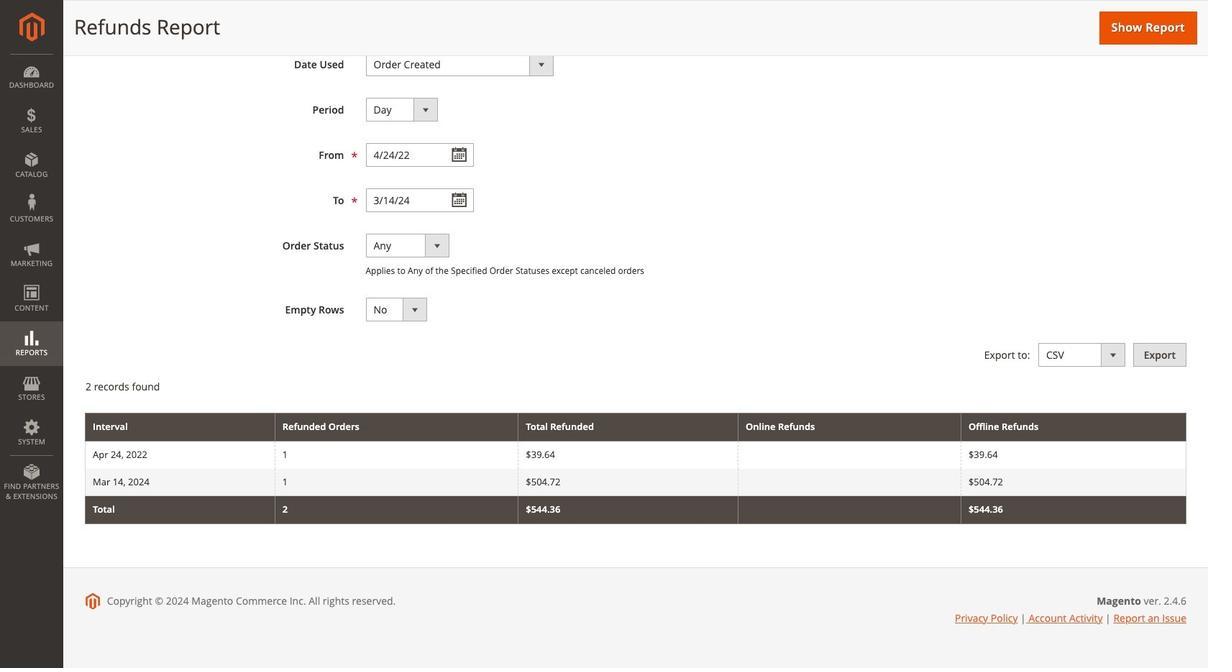 Task type: vqa. For each thing, say whether or not it's contained in the screenshot.
Menu Bar
yes



Task type: locate. For each thing, give the bounding box(es) containing it.
magento admin panel image
[[19, 12, 44, 42]]

None text field
[[366, 188, 473, 212]]

menu bar
[[0, 54, 63, 509]]

None text field
[[366, 143, 473, 167]]



